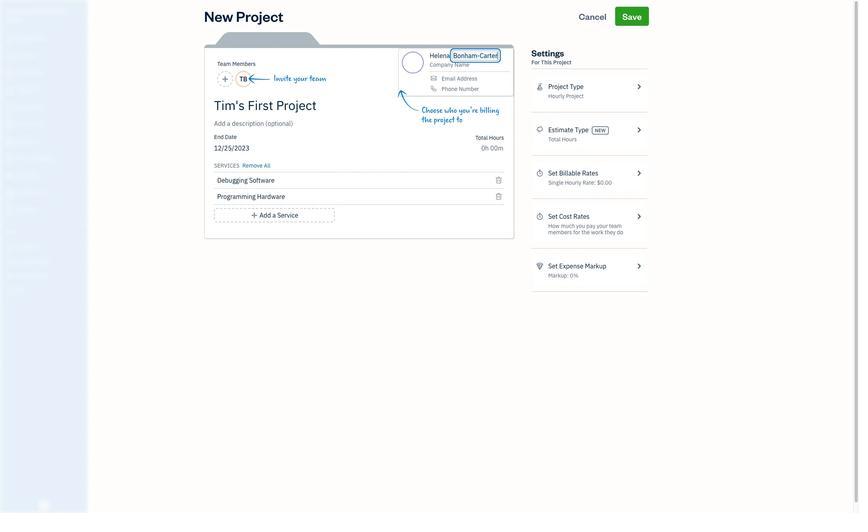 Task type: describe. For each thing, give the bounding box(es) containing it.
remove all button
[[241, 159, 271, 171]]

project inside "settings for this project"
[[554, 59, 572, 66]]

who
[[445, 106, 457, 115]]

timer image
[[5, 155, 15, 163]]

$0.00
[[598, 179, 612, 186]]

set for set billable rates
[[549, 169, 558, 177]]

add team member image
[[222, 74, 229, 84]]

envelope image
[[430, 75, 438, 81]]

single hourly rate : $0.00
[[549, 179, 612, 186]]

Project Description text field
[[214, 119, 433, 128]]

graveyard enterprises owner
[[6, 7, 66, 22]]

billable
[[560, 169, 581, 177]]

Hourly Budget text field
[[482, 144, 504, 152]]

services inside the main "element"
[[29, 258, 48, 264]]

add
[[260, 211, 271, 219]]

programming hardware
[[217, 193, 285, 201]]

set billable rates
[[549, 169, 599, 177]]

rate
[[583, 179, 595, 186]]

type for project type
[[570, 83, 584, 91]]

1 horizontal spatial total
[[549, 136, 561, 143]]

owner
[[6, 16, 22, 22]]

items and services link
[[2, 254, 85, 268]]

0%
[[571, 272, 579, 279]]

save
[[623, 11, 642, 22]]

this
[[542, 59, 552, 66]]

Phone Number text field
[[442, 85, 480, 93]]

end
[[214, 134, 224, 141]]

freshbooks image
[[37, 501, 50, 510]]

payment image
[[5, 104, 15, 112]]

debugging software
[[217, 177, 275, 184]]

cost
[[560, 213, 572, 221]]

graveyard
[[6, 7, 34, 15]]

hourly project
[[549, 93, 584, 100]]

0 horizontal spatial hours
[[490, 134, 504, 142]]

chevronright image for set billable rates
[[636, 169, 643, 178]]

0 horizontal spatial total
[[476, 134, 488, 142]]

pay
[[587, 223, 596, 230]]

phone image
[[430, 85, 438, 92]]

team members inside the main "element"
[[6, 243, 41, 250]]

new project
[[204, 7, 284, 25]]

settings for this project
[[532, 47, 572, 66]]

invite your team
[[274, 74, 326, 83]]

project
[[434, 116, 455, 125]]

a
[[273, 211, 276, 219]]

invoice image
[[5, 87, 15, 95]]

you're
[[459, 106, 479, 115]]

estimate image
[[5, 70, 15, 78]]

report image
[[5, 206, 15, 214]]

1 horizontal spatial team members
[[217, 60, 256, 68]]

members inside the main "element"
[[20, 243, 41, 250]]

0 horizontal spatial hourly
[[549, 93, 565, 100]]

0 horizontal spatial team
[[310, 74, 326, 83]]

dashboard image
[[5, 35, 15, 43]]

hardware
[[257, 193, 285, 201]]

connections
[[18, 273, 47, 279]]

set cost rates
[[549, 213, 590, 221]]

estimates image
[[537, 125, 544, 135]]

for
[[574, 229, 581, 236]]

new
[[204, 7, 233, 25]]

items and services
[[6, 258, 48, 264]]

cancel
[[579, 11, 607, 22]]

team inside 'how much you pay your team members for the work they do'
[[610, 223, 622, 230]]

work
[[592, 229, 604, 236]]

you
[[577, 223, 586, 230]]

rates for set cost rates
[[574, 213, 590, 221]]

your inside 'how much you pay your team members for the work they do'
[[597, 223, 608, 230]]

items
[[6, 258, 18, 264]]

all
[[264, 162, 271, 169]]

timetracking image for set cost rates
[[537, 212, 544, 221]]

Company Name text field
[[430, 61, 470, 68]]

how much you pay your team members for the work they do
[[549, 223, 624, 236]]

plus image
[[251, 211, 258, 220]]

projects image
[[537, 82, 544, 91]]

rates for set billable rates
[[583, 169, 599, 177]]

they
[[605, 229, 616, 236]]

to
[[457, 116, 463, 125]]

type for estimate type
[[576, 126, 589, 134]]

cancel button
[[572, 7, 614, 26]]

new
[[596, 128, 606, 134]]

expenses image
[[537, 262, 544, 271]]

do
[[618, 229, 624, 236]]

how
[[549, 223, 560, 230]]

bank
[[6, 273, 17, 279]]

project type
[[549, 83, 584, 91]]

the inside 'how much you pay your team members for the work they do'
[[582, 229, 590, 236]]

money image
[[5, 172, 15, 180]]

chevronright image for set expense markup
[[636, 262, 643, 271]]

timetracking image for set billable rates
[[537, 169, 544, 178]]

1 horizontal spatial total hours
[[549, 136, 577, 143]]

markup:
[[549, 272, 569, 279]]

choose who you're billing the project to
[[422, 106, 500, 125]]

single
[[549, 179, 564, 186]]



Task type: vqa. For each thing, say whether or not it's contained in the screenshot.
Chart to the middle
no



Task type: locate. For each thing, give the bounding box(es) containing it.
rates up 'rate'
[[583, 169, 599, 177]]

timetracking image
[[537, 169, 544, 178], [537, 212, 544, 221]]

debugging
[[217, 177, 248, 184]]

much
[[561, 223, 575, 230]]

team inside the main "element"
[[6, 243, 19, 250]]

settings inside the main "element"
[[6, 287, 24, 294]]

1 vertical spatial services
[[29, 258, 48, 264]]

0 vertical spatial team
[[310, 74, 326, 83]]

hourly
[[549, 93, 565, 100], [565, 179, 582, 186]]

members up tb
[[232, 60, 256, 68]]

1 vertical spatial your
[[597, 223, 608, 230]]

your right invite
[[294, 74, 308, 83]]

1 horizontal spatial the
[[582, 229, 590, 236]]

type up the "hourly project"
[[570, 83, 584, 91]]

end date
[[214, 134, 237, 141]]

timetracking image left cost on the top right
[[537, 212, 544, 221]]

your right pay
[[597, 223, 608, 230]]

2 vertical spatial set
[[549, 262, 558, 270]]

add a service button
[[214, 208, 335, 223]]

0 horizontal spatial settings
[[6, 287, 24, 294]]

estimate type
[[549, 126, 589, 134]]

set expense markup
[[549, 262, 607, 270]]

Project Name text field
[[214, 97, 433, 113]]

End date in  format text field
[[214, 144, 311, 152]]

0 horizontal spatial services
[[29, 258, 48, 264]]

0 vertical spatial team
[[217, 60, 231, 68]]

set up "single"
[[549, 169, 558, 177]]

1 vertical spatial team
[[6, 243, 19, 250]]

0 vertical spatial team members
[[217, 60, 256, 68]]

0 horizontal spatial your
[[294, 74, 308, 83]]

0 horizontal spatial total hours
[[476, 134, 504, 142]]

Email Address text field
[[442, 75, 478, 82]]

save button
[[616, 7, 650, 26]]

choose
[[422, 106, 443, 115]]

apps link
[[2, 225, 85, 239]]

expense
[[560, 262, 584, 270]]

settings for settings
[[6, 287, 24, 294]]

markup
[[586, 262, 607, 270]]

total hours down the estimate
[[549, 136, 577, 143]]

total hours
[[476, 134, 504, 142], [549, 136, 577, 143]]

0 vertical spatial remove project service image
[[496, 176, 503, 185]]

total hours up hourly budget text box
[[476, 134, 504, 142]]

hours up hourly budget text box
[[490, 134, 504, 142]]

Last Name text field
[[454, 52, 498, 60]]

remove project service image
[[496, 176, 503, 185], [496, 192, 503, 202]]

the right for
[[582, 229, 590, 236]]

chevronright image for set cost rates
[[636, 212, 643, 221]]

team right the 'work'
[[610, 223, 622, 230]]

0 vertical spatial hourly
[[549, 93, 565, 100]]

set
[[549, 169, 558, 177], [549, 213, 558, 221], [549, 262, 558, 270]]

0 vertical spatial type
[[570, 83, 584, 91]]

expense image
[[5, 121, 15, 129]]

set for set expense markup
[[549, 262, 558, 270]]

team members
[[217, 60, 256, 68], [6, 243, 41, 250]]

1 horizontal spatial team
[[217, 60, 231, 68]]

and
[[19, 258, 28, 264]]

team members up and
[[6, 243, 41, 250]]

for
[[532, 59, 540, 66]]

1 vertical spatial the
[[582, 229, 590, 236]]

set up how
[[549, 213, 558, 221]]

estimate
[[549, 126, 574, 134]]

invite
[[274, 74, 292, 83]]

:
[[595, 179, 596, 186]]

chevronright image for estimate type
[[636, 125, 643, 135]]

members up items and services
[[20, 243, 41, 250]]

rates
[[583, 169, 599, 177], [574, 213, 590, 221]]

date
[[225, 134, 237, 141]]

hourly down project type
[[549, 93, 565, 100]]

hourly down the set billable rates
[[565, 179, 582, 186]]

team up items
[[6, 243, 19, 250]]

4 chevronright image from the top
[[636, 262, 643, 271]]

0 vertical spatial the
[[422, 116, 432, 125]]

bank connections link
[[2, 269, 85, 283]]

settings link
[[2, 284, 85, 298]]

members
[[232, 60, 256, 68], [20, 243, 41, 250]]

1 vertical spatial type
[[576, 126, 589, 134]]

0 vertical spatial settings
[[532, 47, 565, 58]]

total up hourly budget text box
[[476, 134, 488, 142]]

First Name text field
[[430, 52, 451, 60]]

hours down estimate type
[[562, 136, 577, 143]]

1 horizontal spatial team
[[610, 223, 622, 230]]

total down the estimate
[[549, 136, 561, 143]]

2 set from the top
[[549, 213, 558, 221]]

1 horizontal spatial hourly
[[565, 179, 582, 186]]

1 vertical spatial rates
[[574, 213, 590, 221]]

service
[[278, 211, 299, 219]]

1 vertical spatial team members
[[6, 243, 41, 250]]

programming
[[217, 193, 256, 201]]

services remove all
[[214, 162, 271, 169]]

billing
[[480, 106, 500, 115]]

project image
[[5, 138, 15, 146]]

settings
[[532, 47, 565, 58], [6, 287, 24, 294]]

2 timetracking image from the top
[[537, 212, 544, 221]]

services up debugging
[[214, 162, 240, 169]]

0 vertical spatial your
[[294, 74, 308, 83]]

main element
[[0, 0, 107, 514]]

1 vertical spatial remove project service image
[[496, 192, 503, 202]]

0 vertical spatial rates
[[583, 169, 599, 177]]

0 horizontal spatial the
[[422, 116, 432, 125]]

client image
[[5, 52, 15, 60]]

1 vertical spatial hourly
[[565, 179, 582, 186]]

3 set from the top
[[549, 262, 558, 270]]

enterprises
[[35, 7, 66, 15]]

type
[[570, 83, 584, 91], [576, 126, 589, 134]]

team
[[310, 74, 326, 83], [610, 223, 622, 230]]

1 horizontal spatial members
[[232, 60, 256, 68]]

apps
[[6, 229, 18, 235]]

chart image
[[5, 189, 15, 197]]

your
[[294, 74, 308, 83], [597, 223, 608, 230]]

1 horizontal spatial services
[[214, 162, 240, 169]]

2 chevronright image from the top
[[636, 169, 643, 178]]

0 vertical spatial set
[[549, 169, 558, 177]]

settings down bank
[[6, 287, 24, 294]]

services right and
[[29, 258, 48, 264]]

1 remove project service image from the top
[[496, 176, 503, 185]]

markup: 0%
[[549, 272, 579, 279]]

0 horizontal spatial team members
[[6, 243, 41, 250]]

team members link
[[2, 240, 85, 254]]

bank connections
[[6, 273, 47, 279]]

team
[[217, 60, 231, 68], [6, 243, 19, 250]]

services
[[214, 162, 240, 169], [29, 258, 48, 264]]

0 vertical spatial members
[[232, 60, 256, 68]]

3 chevronright image from the top
[[636, 212, 643, 221]]

0 vertical spatial timetracking image
[[537, 169, 544, 178]]

total
[[476, 134, 488, 142], [549, 136, 561, 143]]

settings inside "settings for this project"
[[532, 47, 565, 58]]

0 horizontal spatial team
[[6, 243, 19, 250]]

1 horizontal spatial hours
[[562, 136, 577, 143]]

1 horizontal spatial your
[[597, 223, 608, 230]]

1 vertical spatial team
[[610, 223, 622, 230]]

the down choose
[[422, 116, 432, 125]]

set up markup:
[[549, 262, 558, 270]]

the inside choose who you're billing the project to
[[422, 116, 432, 125]]

remove
[[243, 162, 263, 169]]

remove project service image for programming hardware
[[496, 192, 503, 202]]

1 timetracking image from the top
[[537, 169, 544, 178]]

add a service
[[260, 211, 299, 219]]

1 set from the top
[[549, 169, 558, 177]]

1 vertical spatial set
[[549, 213, 558, 221]]

1 vertical spatial settings
[[6, 287, 24, 294]]

1 vertical spatial timetracking image
[[537, 212, 544, 221]]

set for set cost rates
[[549, 213, 558, 221]]

chevronright image
[[636, 82, 643, 91]]

0 horizontal spatial members
[[20, 243, 41, 250]]

0 vertical spatial services
[[214, 162, 240, 169]]

team up add team member "icon"
[[217, 60, 231, 68]]

chevronright image
[[636, 125, 643, 135], [636, 169, 643, 178], [636, 212, 643, 221], [636, 262, 643, 271]]

software
[[249, 177, 275, 184]]

timetracking image left billable
[[537, 169, 544, 178]]

settings for settings for this project
[[532, 47, 565, 58]]

members
[[549, 229, 573, 236]]

type left new
[[576, 126, 589, 134]]

the
[[422, 116, 432, 125], [582, 229, 590, 236]]

team members up tb
[[217, 60, 256, 68]]

hours
[[490, 134, 504, 142], [562, 136, 577, 143]]

tb
[[240, 75, 248, 83]]

rates up you
[[574, 213, 590, 221]]

1 chevronright image from the top
[[636, 125, 643, 135]]

remove project service image for debugging software
[[496, 176, 503, 185]]

settings up this
[[532, 47, 565, 58]]

2 remove project service image from the top
[[496, 192, 503, 202]]

team up the "project name" text box
[[310, 74, 326, 83]]

project
[[236, 7, 284, 25], [554, 59, 572, 66], [549, 83, 569, 91], [567, 93, 584, 100]]

1 horizontal spatial settings
[[532, 47, 565, 58]]

1 vertical spatial members
[[20, 243, 41, 250]]



